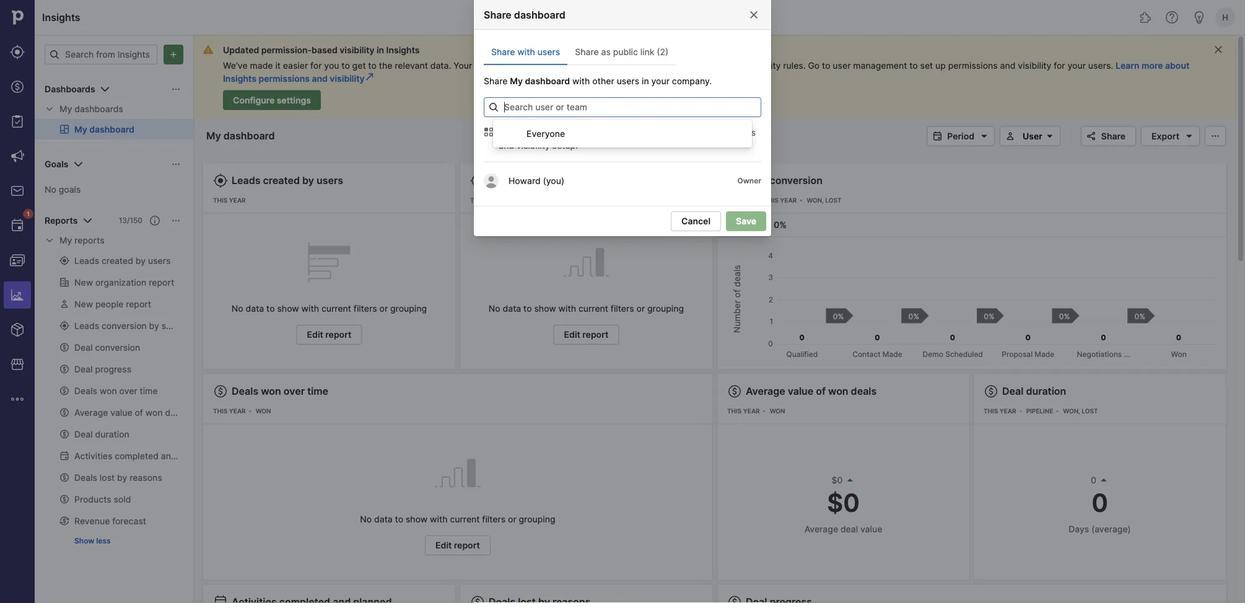 Task type: vqa. For each thing, say whether or not it's contained in the screenshot.
the 0/150
no



Task type: locate. For each thing, give the bounding box(es) containing it.
1 vertical spatial in
[[642, 76, 649, 86]]

1 vertical spatial based
[[645, 127, 670, 138]]

1 vertical spatial my
[[60, 104, 72, 114]]

no for leads conversion by sources
[[489, 303, 501, 314]]

0 vertical spatial goals
[[45, 159, 68, 170]]

1 won from the left
[[256, 408, 271, 415]]

average deal value
[[805, 524, 883, 534]]

my right the projects icon
[[60, 104, 72, 114]]

current for time
[[450, 514, 480, 524]]

this year for deal conversion
[[765, 197, 797, 204]]

relevant
[[395, 60, 428, 71]]

updated permission-based visibility in insights
[[223, 45, 420, 55]]

0 vertical spatial won, lost
[[807, 197, 842, 204]]

their
[[685, 127, 704, 138]]

dashboards down dashboards button
[[74, 104, 123, 114]]

0 horizontal spatial color secondary image
[[45, 104, 55, 114]]

0 horizontal spatial edit
[[307, 329, 323, 340]]

0 horizontal spatial filters
[[354, 303, 377, 314]]

0 horizontal spatial conversion
[[520, 174, 573, 187]]

2 by from the left
[[576, 174, 588, 187]]

1 horizontal spatial edit report
[[436, 540, 480, 551]]

0 vertical spatial average
[[746, 385, 786, 397]]

show
[[277, 303, 299, 314], [535, 303, 556, 314], [406, 514, 428, 524]]

0 horizontal spatial lost
[[826, 197, 842, 204]]

2 horizontal spatial grouping
[[648, 303, 684, 314]]

won
[[261, 385, 281, 397], [829, 385, 849, 397]]

set
[[921, 60, 934, 71]]

color link image
[[365, 72, 375, 82]]

current
[[322, 303, 351, 314], [579, 303, 609, 314], [450, 514, 480, 524]]

1 vertical spatial color secondary image
[[484, 127, 494, 137]]

1 horizontal spatial for
[[1054, 60, 1066, 71]]

won, lost
[[807, 197, 842, 204], [1064, 408, 1099, 415]]

2 horizontal spatial edit report
[[564, 329, 609, 340]]

edit report for sources
[[564, 329, 609, 340]]

color primary image
[[50, 50, 60, 60], [98, 82, 113, 97], [171, 84, 181, 94], [489, 102, 499, 112], [931, 131, 945, 141], [978, 131, 992, 141], [1209, 131, 1224, 141], [171, 159, 181, 169], [213, 173, 228, 188], [150, 216, 160, 226], [171, 216, 181, 226], [213, 384, 228, 399], [984, 384, 999, 399], [213, 595, 228, 603]]

1 horizontal spatial report
[[454, 540, 480, 551]]

1 horizontal spatial filters
[[482, 514, 506, 524]]

show for time
[[406, 514, 428, 524]]

0 horizontal spatial or
[[380, 303, 388, 314]]

1 horizontal spatial color secondary image
[[484, 127, 494, 137]]

current for users
[[322, 303, 351, 314]]

share with users
[[492, 47, 560, 57]]

deal
[[746, 174, 768, 187], [1003, 385, 1024, 397]]

color primary image inside share button
[[1085, 131, 1099, 141]]

this year
[[213, 197, 246, 204], [470, 197, 503, 204], [765, 197, 797, 204], [213, 408, 246, 415], [728, 408, 760, 415], [984, 408, 1017, 415]]

0 horizontal spatial edit report
[[307, 329, 352, 340]]

permissions inside the other users may see different data based on their permissions and visibility setup.
[[707, 127, 756, 138]]

0 vertical spatial lost
[[826, 197, 842, 204]]

color secondary image for user
[[1004, 131, 1018, 141]]

days
[[1069, 524, 1090, 534]]

leads left the created
[[232, 174, 261, 187]]

based left on
[[645, 127, 670, 138]]

quick help image
[[1165, 10, 1180, 25]]

dashboards up my dashboards
[[45, 84, 95, 95]]

2 horizontal spatial color secondary image
[[1043, 131, 1058, 141]]

based up you
[[312, 45, 338, 55]]

0 horizontal spatial by
[[302, 174, 314, 187]]

color secondary image left my reports
[[45, 236, 55, 245]]

visibility
[[340, 45, 375, 55], [748, 60, 781, 71], [1019, 60, 1052, 71], [330, 73, 365, 84], [517, 140, 550, 151]]

cancel button
[[671, 211, 722, 231]]

filters for users
[[354, 303, 377, 314]]

year for average value of won deals
[[744, 408, 760, 415]]

won,
[[807, 197, 824, 204], [1064, 408, 1081, 415]]

edit
[[307, 329, 323, 340], [564, 329, 581, 340], [436, 540, 452, 551]]

won left over
[[261, 385, 281, 397]]

configure
[[233, 95, 275, 105]]

filters for time
[[482, 514, 506, 524]]

1 horizontal spatial edit
[[436, 540, 452, 551]]

0 horizontal spatial won
[[256, 408, 271, 415]]

2 leads from the left
[[489, 174, 518, 187]]

2 horizontal spatial edit
[[564, 329, 581, 340]]

win
[[728, 220, 744, 230]]

1 horizontal spatial color secondary image
[[1004, 131, 1018, 141]]

deal left duration in the bottom right of the page
[[1003, 385, 1024, 397]]

color secondary image
[[45, 104, 55, 114], [484, 127, 494, 137]]

0 vertical spatial dashboard
[[514, 9, 566, 21]]

menu item
[[0, 278, 35, 312]]

2 horizontal spatial current
[[579, 303, 609, 314]]

management
[[854, 60, 908, 71]]

your left 'users.'
[[1068, 60, 1087, 71]]

0 horizontal spatial won, lost
[[807, 197, 842, 204]]

$0
[[832, 475, 843, 486], [828, 488, 860, 518]]

your
[[616, 60, 635, 71], [1068, 60, 1087, 71], [652, 76, 670, 86]]

1 leads from the left
[[232, 174, 261, 187]]

1 horizontal spatial value
[[861, 524, 883, 534]]

1 vertical spatial value
[[861, 524, 883, 534]]

1 horizontal spatial lost
[[1082, 408, 1099, 415]]

users left 'may' at the left top of the page
[[525, 127, 547, 138]]

1 horizontal spatial your
[[652, 76, 670, 86]]

permissions right up
[[949, 60, 998, 71]]

2 won from the left
[[770, 408, 786, 415]]

1 horizontal spatial grouping
[[519, 514, 556, 524]]

color positive image
[[846, 475, 856, 485]]

in
[[377, 45, 384, 55], [642, 76, 649, 86]]

no data to show with current filters or grouping
[[232, 303, 427, 314], [489, 303, 684, 314], [360, 514, 556, 524]]

color secondary image left 'other' in the top left of the page
[[484, 127, 494, 137]]

insights right home "icon"
[[42, 11, 80, 23]]

deal conversion link
[[746, 174, 823, 187]]

0 vertical spatial based
[[312, 45, 338, 55]]

Everyone field
[[484, 97, 762, 148]]

current for sources
[[579, 303, 609, 314]]

based inside the other users may see different data based on their permissions and visibility setup.
[[645, 127, 670, 138]]

visibility inside the other users may see different data based on their permissions and visibility setup.
[[517, 140, 550, 151]]

2 horizontal spatial filters
[[611, 303, 635, 314]]

color secondary image left user
[[1004, 131, 1018, 141]]

color secondary image for my reports
[[45, 236, 55, 245]]

data for leads created by users
[[246, 303, 264, 314]]

this
[[213, 197, 228, 204], [470, 197, 485, 204], [765, 197, 779, 204], [213, 408, 228, 415], [728, 408, 742, 415], [984, 408, 999, 415]]

share up the access
[[492, 47, 515, 57]]

0 horizontal spatial in
[[377, 45, 384, 55]]

1 horizontal spatial won,
[[1064, 408, 1081, 415]]

1 horizontal spatial edit report button
[[425, 536, 491, 555]]

insights image
[[10, 288, 25, 302]]

filters
[[354, 303, 377, 314], [611, 303, 635, 314], [482, 514, 506, 524]]

go
[[809, 60, 820, 71]]

leads conversion by sources
[[489, 174, 628, 187]]

deal duration link
[[1003, 385, 1067, 397]]

1 vertical spatial average
[[805, 524, 839, 534]]

with
[[518, 47, 535, 57], [573, 76, 590, 86], [302, 303, 319, 314], [559, 303, 577, 314], [430, 514, 448, 524]]

edit report button for sources
[[554, 325, 619, 345]]

reports down no goals
[[74, 235, 104, 246]]

1 horizontal spatial or
[[508, 514, 517, 524]]

with for users
[[302, 303, 319, 314]]

duration
[[1027, 385, 1067, 397]]

1 horizontal spatial based
[[645, 127, 670, 138]]

1 horizontal spatial leads
[[489, 174, 518, 187]]

my right 1 link
[[60, 235, 72, 246]]

1 horizontal spatial won
[[829, 385, 849, 397]]

won down average value of won deals link
[[770, 408, 786, 415]]

leads created by users
[[232, 174, 343, 187]]

1 horizontal spatial won
[[770, 408, 786, 415]]

edit for time
[[436, 540, 452, 551]]

insights
[[42, 11, 80, 23], [387, 45, 420, 55], [517, 60, 549, 71], [223, 73, 257, 84]]

value
[[788, 385, 814, 397], [861, 524, 883, 534]]

0 horizontal spatial current
[[322, 303, 351, 314]]

permissions right their
[[707, 127, 756, 138]]

in down pipedrive
[[642, 76, 649, 86]]

we've made it easier for you to get to the relevant data. your access to insights data will match your pipedrive permissions and visibility rules. go to user management to set up permissions and visibility for your users.
[[223, 60, 1114, 71]]

1 by from the left
[[302, 174, 314, 187]]

1 horizontal spatial by
[[576, 174, 588, 187]]

grouping for leads created by users
[[391, 303, 427, 314]]

leads down 'other' in the top left of the page
[[489, 174, 518, 187]]

won right the of
[[829, 385, 849, 397]]

insights down we've on the left of the page
[[223, 73, 257, 84]]

deal up the "save"
[[746, 174, 768, 187]]

average left deal
[[805, 524, 839, 534]]

region
[[728, 245, 1217, 359]]

1 horizontal spatial deal
[[1003, 385, 1024, 397]]

0 horizontal spatial show
[[277, 303, 299, 314]]

and inside the other users may see different data based on their permissions and visibility setup.
[[499, 140, 514, 151]]

export
[[1152, 131, 1180, 141]]

your down pipedrive
[[652, 76, 670, 86]]

1 horizontal spatial current
[[450, 514, 480, 524]]

edit report button for time
[[425, 536, 491, 555]]

won, down 'deal conversion' link
[[807, 197, 824, 204]]

goals down goals button
[[59, 184, 81, 195]]

by right the created
[[302, 174, 314, 187]]

0 vertical spatial reports
[[45, 215, 78, 226]]

1 horizontal spatial in
[[642, 76, 649, 86]]

1 for from the left
[[311, 60, 322, 71]]

more
[[1142, 60, 1164, 71]]

with for time
[[430, 514, 448, 524]]

color primary image inside export button
[[1183, 131, 1198, 141]]

and
[[730, 60, 745, 71], [1001, 60, 1016, 71], [312, 73, 328, 84], [499, 140, 514, 151]]

2 horizontal spatial your
[[1068, 60, 1087, 71]]

marketplace image
[[10, 357, 25, 372]]

0 vertical spatial deal
[[746, 174, 768, 187]]

color secondary image right the projects icon
[[45, 104, 55, 114]]

0 vertical spatial color secondary image
[[45, 104, 55, 114]]

users right other
[[617, 76, 640, 86]]

insights down share with users
[[517, 60, 549, 71]]

reports up my reports
[[45, 215, 78, 226]]

1 horizontal spatial conversion
[[770, 174, 823, 187]]

0 left color positive icon in the right bottom of the page
[[1092, 475, 1097, 486]]

0 horizontal spatial average
[[746, 385, 786, 397]]

won, right pipeline
[[1064, 408, 1081, 415]]

color primary image
[[749, 10, 759, 20], [1214, 45, 1224, 55], [1085, 131, 1099, 141], [1183, 131, 1198, 141], [71, 157, 86, 172], [470, 173, 485, 188], [728, 173, 743, 188], [80, 213, 95, 228], [728, 384, 743, 399], [470, 595, 485, 603], [728, 595, 743, 603]]

leads for leads conversion by sources
[[489, 174, 518, 187]]

share for share with users
[[492, 47, 515, 57]]

report for time
[[454, 540, 480, 551]]

average left the of
[[746, 385, 786, 397]]

permissions
[[678, 60, 728, 71], [949, 60, 998, 71], [259, 73, 310, 84], [707, 127, 756, 138]]

0 horizontal spatial for
[[311, 60, 322, 71]]

howard (you)
[[509, 176, 565, 186]]

1 horizontal spatial average
[[805, 524, 839, 534]]

data inside the other users may see different data based on their permissions and visibility setup.
[[624, 127, 643, 138]]

won, lost down duration in the bottom right of the page
[[1064, 408, 1099, 415]]

color secondary image
[[1004, 131, 1018, 141], [1043, 131, 1058, 141], [45, 236, 55, 245]]

share up will
[[575, 47, 599, 57]]

value left the of
[[788, 385, 814, 397]]

$0 left color positive image
[[832, 475, 843, 486]]

configure settings
[[233, 95, 311, 105]]

edit report for users
[[307, 329, 352, 340]]

for left you
[[311, 60, 322, 71]]

my
[[510, 76, 523, 86], [60, 104, 72, 114], [60, 235, 72, 246]]

in up the
[[377, 45, 384, 55]]

dashboard
[[514, 9, 566, 21], [525, 76, 570, 86]]

$0 down color positive image
[[828, 488, 860, 518]]

0%
[[774, 220, 787, 230]]

share for share dashboard
[[484, 9, 512, 21]]

by for sources
[[576, 174, 588, 187]]

share dashboard
[[484, 9, 566, 21]]

won, lost down 'deal conversion' link
[[807, 197, 842, 204]]

report for sources
[[583, 329, 609, 340]]

1 horizontal spatial show
[[406, 514, 428, 524]]

lost
[[826, 197, 842, 204], [1082, 408, 1099, 415]]

this for average value of won deals
[[728, 408, 742, 415]]

2 horizontal spatial edit report button
[[554, 325, 619, 345]]

0 vertical spatial value
[[788, 385, 814, 397]]

sales inbox image
[[10, 183, 25, 198]]

0 horizontal spatial grouping
[[391, 303, 427, 314]]

2 horizontal spatial or
[[637, 303, 645, 314]]

dashboards
[[45, 84, 95, 95], [74, 104, 123, 114]]

data
[[552, 60, 570, 71], [624, 127, 643, 138], [246, 303, 264, 314], [503, 303, 521, 314], [374, 514, 393, 524]]

goals
[[45, 159, 68, 170], [59, 184, 81, 195]]

leads image
[[10, 45, 25, 60]]

color secondary image for my dashboards
[[45, 104, 55, 114]]

1 vertical spatial deal
[[1003, 385, 1024, 397]]

my down share with users
[[510, 76, 523, 86]]

0 vertical spatial $0
[[832, 475, 843, 486]]

2 conversion from the left
[[770, 174, 823, 187]]

0 down color positive icon in the right bottom of the page
[[1092, 488, 1109, 518]]

0 horizontal spatial your
[[616, 60, 635, 71]]

0 vertical spatial dashboards
[[45, 84, 95, 95]]

0 horizontal spatial edit report button
[[297, 325, 362, 345]]

for
[[311, 60, 322, 71], [1054, 60, 1066, 71]]

average
[[746, 385, 786, 397], [805, 524, 839, 534]]

color secondary image left share button
[[1043, 131, 1058, 141]]

users
[[538, 47, 560, 57], [617, 76, 640, 86], [525, 127, 547, 138], [317, 174, 343, 187]]

visibility inside learn more about insights permissions and visibility
[[330, 73, 365, 84]]

grouping
[[391, 303, 427, 314], [648, 303, 684, 314], [519, 514, 556, 524]]

won down deals won over time link
[[256, 408, 271, 415]]

your down public
[[616, 60, 635, 71]]

this for deals won over time
[[213, 408, 228, 415]]

share up share with users
[[484, 9, 512, 21]]

0 horizontal spatial won,
[[807, 197, 824, 204]]

edit report button
[[297, 325, 362, 345], [554, 325, 619, 345], [425, 536, 491, 555]]

0 horizontal spatial color secondary image
[[45, 236, 55, 245]]

h button
[[1214, 5, 1238, 30]]

0 horizontal spatial leads
[[232, 174, 261, 187]]

0 vertical spatial 0
[[1092, 475, 1097, 486]]

0 horizontal spatial won
[[261, 385, 281, 397]]

this year for deal duration
[[984, 408, 1017, 415]]

2 horizontal spatial show
[[535, 303, 556, 314]]

cancel
[[682, 216, 711, 227]]

0 horizontal spatial report
[[326, 329, 352, 340]]

for left 'users.'
[[1054, 60, 1066, 71]]

2 won from the left
[[829, 385, 849, 397]]

0 horizontal spatial deal
[[746, 174, 768, 187]]

1 won from the left
[[261, 385, 281, 397]]

2 horizontal spatial report
[[583, 329, 609, 340]]

permissions down it
[[259, 73, 310, 84]]

by
[[302, 174, 314, 187], [576, 174, 588, 187]]

0 vertical spatial won,
[[807, 197, 824, 204]]

1 vertical spatial won, lost
[[1064, 408, 1099, 415]]

goals up no goals
[[45, 159, 68, 170]]

value right deal
[[861, 524, 883, 534]]

average value of won deals
[[746, 385, 877, 397]]

1 conversion from the left
[[520, 174, 573, 187]]

reports
[[45, 215, 78, 226], [74, 235, 104, 246]]

2 vertical spatial my
[[60, 235, 72, 246]]

data.
[[431, 60, 451, 71]]

dashboard up share with users
[[514, 9, 566, 21]]

sources
[[590, 174, 628, 187]]

1 horizontal spatial won, lost
[[1064, 408, 1099, 415]]

edit report
[[307, 329, 352, 340], [564, 329, 609, 340], [436, 540, 480, 551]]

no data to show with current filters or grouping for sources
[[489, 303, 684, 314]]

sales assistant image
[[1193, 10, 1207, 25]]

dashboard down share with users
[[525, 76, 570, 86]]

my for my reports
[[60, 235, 72, 246]]

0 horizontal spatial based
[[312, 45, 338, 55]]

share left export
[[1102, 131, 1126, 141]]

by left sources
[[576, 174, 588, 187]]



Task type: describe. For each thing, give the bounding box(es) containing it.
Search from Insights text field
[[45, 45, 157, 64]]

see
[[569, 127, 584, 138]]

public
[[613, 47, 638, 57]]

1 vertical spatial dashboard
[[525, 76, 570, 86]]

projects image
[[10, 114, 25, 129]]

average for average deal value
[[805, 524, 839, 534]]

more image
[[10, 392, 25, 407]]

period
[[948, 131, 975, 141]]

1 vertical spatial $0
[[828, 488, 860, 518]]

deals
[[232, 385, 259, 397]]

no data to show with current filters or grouping for time
[[360, 514, 556, 524]]

1 vertical spatial 0
[[1092, 488, 1109, 518]]

0 horizontal spatial value
[[788, 385, 814, 397]]

color primary image inside goals button
[[171, 159, 181, 169]]

deals won over time
[[232, 385, 329, 397]]

0 vertical spatial my
[[510, 76, 523, 86]]

no data to show with current filters or grouping for users
[[232, 303, 427, 314]]

leads for leads created by users
[[232, 174, 261, 187]]

conversion for deal
[[770, 174, 823, 187]]

may
[[550, 127, 567, 138]]

data for leads conversion by sources
[[503, 303, 521, 314]]

contacts image
[[10, 253, 25, 268]]

goals inside button
[[45, 159, 68, 170]]

show less button
[[69, 534, 116, 549]]

howard
[[509, 176, 541, 186]]

filters for sources
[[611, 303, 635, 314]]

will
[[572, 60, 586, 71]]

year for deals won over time
[[229, 408, 246, 415]]

this year for deals won over time
[[213, 408, 246, 415]]

as
[[602, 47, 611, 57]]

1 vertical spatial reports
[[74, 235, 104, 246]]

user
[[833, 60, 851, 71]]

match
[[588, 60, 614, 71]]

goals button
[[35, 154, 193, 174]]

deal
[[841, 524, 859, 534]]

with for sources
[[559, 303, 577, 314]]

export button
[[1142, 126, 1201, 146]]

my reports
[[60, 235, 104, 246]]

users down share dashboard
[[538, 47, 560, 57]]

color primary image inside goals button
[[71, 157, 86, 172]]

save button
[[726, 211, 767, 231]]

is
[[765, 220, 772, 230]]

year for deal duration
[[1000, 408, 1017, 415]]

quick add image
[[749, 10, 764, 25]]

made
[[250, 60, 273, 71]]

save
[[736, 216, 757, 227]]

share button
[[1082, 126, 1137, 146]]

this for deal conversion
[[765, 197, 779, 204]]

it
[[275, 60, 281, 71]]

my for my dashboards
[[60, 104, 72, 114]]

1 vertical spatial won,
[[1064, 408, 1081, 415]]

show for users
[[277, 303, 299, 314]]

users.
[[1089, 60, 1114, 71]]

leads created by users link
[[232, 174, 343, 187]]

won for deals
[[256, 408, 271, 415]]

up
[[936, 60, 946, 71]]

learn more about insights permissions and visibility
[[223, 60, 1190, 84]]

you
[[324, 60, 339, 71]]

other
[[499, 127, 522, 138]]

2 for from the left
[[1054, 60, 1066, 71]]

of
[[816, 385, 826, 397]]

or for leads created by users
[[380, 303, 388, 314]]

1 vertical spatial goals
[[59, 184, 81, 195]]

average for average value of won deals
[[746, 385, 786, 397]]

color primary inverted image
[[166, 50, 181, 60]]

data for deals won over time
[[374, 514, 393, 524]]

deal for deal duration
[[1003, 385, 1024, 397]]

no for leads created by users
[[232, 303, 243, 314]]

about
[[1166, 60, 1190, 71]]

dashboards inside button
[[45, 84, 95, 95]]

and inside learn more about insights permissions and visibility
[[312, 73, 328, 84]]

insights inside learn more about insights permissions and visibility
[[223, 73, 257, 84]]

users inside the other users may see different data based on their permissions and visibility setup.
[[525, 127, 547, 138]]

access
[[475, 60, 504, 71]]

conversion for leads
[[520, 174, 573, 187]]

my dashboards
[[60, 104, 123, 114]]

average value of won deals link
[[746, 385, 877, 397]]

everyone
[[527, 128, 565, 139]]

or for deals won over time
[[508, 514, 517, 524]]

report for users
[[326, 329, 352, 340]]

on
[[673, 127, 683, 138]]

permissions inside learn more about insights permissions and visibility
[[259, 73, 310, 84]]

permission-
[[261, 45, 312, 55]]

edit report button for users
[[297, 325, 362, 345]]

show less
[[74, 536, 111, 545]]

edit for users
[[307, 329, 323, 340]]

pipedrive
[[637, 60, 676, 71]]

0 vertical spatial in
[[377, 45, 384, 55]]

less
[[96, 536, 111, 545]]

this year for average value of won deals
[[728, 408, 760, 415]]

home image
[[8, 8, 27, 27]]

settings
[[277, 95, 311, 105]]

period button
[[927, 126, 995, 146]]

pipeline
[[1027, 408, 1054, 415]]

color primary image inside everyone field
[[489, 102, 499, 112]]

deal for deal conversion
[[746, 174, 768, 187]]

no goals
[[45, 184, 81, 195]]

learn more about insights permissions and visibility link
[[223, 60, 1190, 84]]

setup.
[[553, 140, 578, 151]]

created
[[263, 174, 300, 187]]

other users may see different data based on their permissions and visibility setup.
[[499, 127, 756, 151]]

color undefined image
[[10, 218, 25, 233]]

share as public link (2)
[[575, 47, 669, 57]]

easier
[[283, 60, 308, 71]]

My dashboard field
[[203, 128, 293, 144]]

deal duration
[[1003, 385, 1067, 397]]

color warning image
[[203, 45, 213, 55]]

edit for sources
[[564, 329, 581, 340]]

company.
[[672, 76, 712, 86]]

link
[[641, 47, 655, 57]]

deals image
[[10, 79, 25, 94]]

year for deal conversion
[[781, 197, 797, 204]]

different
[[587, 127, 622, 138]]

share for share as public link (2)
[[575, 47, 599, 57]]

1 link
[[4, 209, 33, 239]]

1 vertical spatial dashboards
[[74, 104, 123, 114]]

or for leads conversion by sources
[[637, 303, 645, 314]]

win rate is 0%
[[728, 220, 787, 230]]

edit report for time
[[436, 540, 480, 551]]

Search user or team text field
[[484, 97, 762, 117]]

rate
[[746, 220, 763, 230]]

campaigns image
[[10, 149, 25, 164]]

(you)
[[543, 176, 565, 186]]

1 vertical spatial lost
[[1082, 408, 1099, 415]]

won for average
[[770, 408, 786, 415]]

leads conversion by sources link
[[489, 174, 628, 187]]

share my dashboard with other users in your company.
[[484, 76, 712, 86]]

dashboards button
[[35, 79, 193, 99]]

rules.
[[784, 60, 806, 71]]

get
[[352, 60, 366, 71]]

configure settings link
[[223, 90, 321, 110]]

grouping for deals won over time
[[519, 514, 556, 524]]

user
[[1023, 131, 1043, 141]]

no for deals won over time
[[360, 514, 372, 524]]

1
[[27, 210, 30, 218]]

color secondary image for other users may see different data based on their permissions and visibility setup.
[[484, 127, 494, 137]]

show for sources
[[535, 303, 556, 314]]

your
[[454, 60, 473, 71]]

users right the created
[[317, 174, 343, 187]]

days (average)
[[1069, 524, 1132, 534]]

products image
[[10, 322, 25, 337]]

by for users
[[302, 174, 314, 187]]

deal conversion
[[746, 174, 823, 187]]

owner
[[738, 176, 762, 185]]

grouping for leads conversion by sources
[[648, 303, 684, 314]]

1 menu
[[0, 0, 35, 603]]

Search Pipedrive field
[[511, 5, 735, 30]]

we've
[[223, 60, 248, 71]]

time
[[307, 385, 329, 397]]

share inside button
[[1102, 131, 1126, 141]]

the
[[379, 60, 393, 71]]

this for deal duration
[[984, 408, 999, 415]]

over
[[284, 385, 305, 397]]

share down the access
[[484, 76, 508, 86]]

permissions up company.
[[678, 60, 728, 71]]

insights up the relevant
[[387, 45, 420, 55]]

deals
[[851, 385, 877, 397]]

show
[[74, 536, 94, 545]]

color positive image
[[1100, 475, 1109, 485]]

(average)
[[1092, 524, 1132, 534]]

user button
[[1000, 126, 1061, 146]]



